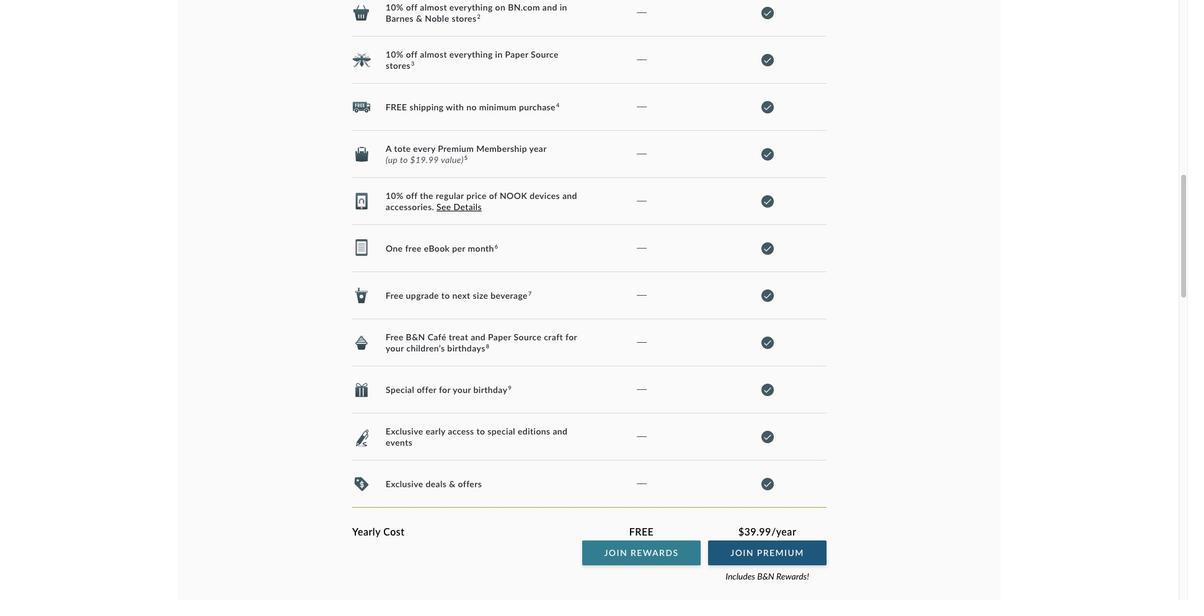 Task type: describe. For each thing, give the bounding box(es) containing it.
early
[[426, 426, 446, 437]]

join rewards
[[605, 548, 679, 559]]

and inside 10% off almost everything on bn.com and in barnes & noble stores
[[543, 2, 558, 12]]

10% for 10% off almost everything in paper source stores
[[386, 49, 404, 59]]

join premium link
[[709, 541, 827, 566]]

b&n for free
[[406, 332, 425, 342]]

size
[[473, 290, 489, 301]]

7 x image from the top
[[762, 384, 774, 396]]

10% off almost everything on bn.com and in barnes & noble stores
[[386, 2, 568, 23]]

minimum
[[479, 102, 517, 112]]

premium
[[438, 143, 474, 154]]

bn.com
[[508, 2, 540, 12]]

join for join premium
[[731, 548, 754, 559]]

paper for and
[[488, 332, 512, 342]]

ebook
[[424, 243, 450, 254]]

free for free upgrade to next size beverage 7
[[386, 290, 404, 301]]

special
[[488, 426, 516, 437]]

2
[[477, 13, 481, 20]]

includes
[[726, 572, 756, 582]]

join for join rewards
[[605, 548, 628, 559]]

1 vertical spatial to
[[442, 290, 450, 301]]

every
[[413, 143, 436, 154]]

to inside "exclusive early access to special editions and events"
[[477, 426, 485, 437]]

value)
[[441, 154, 464, 165]]

see details link
[[437, 201, 482, 213]]

source for 10% off almost everything in paper source stores
[[531, 49, 559, 59]]

to inside a tote every premium membership year (up to $19.99 value) 5
[[400, 154, 408, 165]]

editions
[[518, 426, 551, 437]]

free
[[405, 243, 422, 254]]

beverage
[[491, 290, 528, 301]]

4 x image from the top
[[762, 195, 774, 208]]

3
[[411, 60, 415, 67]]

next
[[453, 290, 471, 301]]

one
[[386, 243, 403, 254]]

rewards!
[[777, 572, 809, 582]]

8 x image from the top
[[762, 431, 774, 443]]

1 x image from the top
[[762, 7, 774, 19]]

stores
[[386, 60, 411, 71]]

(up
[[386, 154, 398, 165]]

craft
[[544, 332, 563, 342]]

join rewards link
[[583, 541, 701, 566]]

10% for 10% off almost everything on bn.com and in barnes & noble stores
[[386, 2, 404, 12]]

5
[[465, 155, 468, 161]]

8
[[486, 343, 490, 350]]

a
[[386, 143, 392, 154]]

premium
[[757, 548, 805, 559]]

in inside 10% off almost everything on bn.com and in barnes & noble stores
[[560, 2, 568, 12]]

of
[[489, 190, 498, 201]]

almost for 10% off almost everything in paper source stores
[[420, 49, 447, 59]]

off for 10% off almost everything on bn.com and in barnes & noble stores
[[406, 2, 418, 12]]

exclusive deals & offers
[[386, 479, 482, 489]]

3 x image from the top
[[762, 148, 774, 161]]

events
[[386, 437, 413, 448]]

and inside free b&n café treat and paper source craft for your children's birthdays
[[471, 332, 486, 342]]

everything for in
[[450, 49, 493, 59]]

children's
[[407, 343, 445, 353]]

free upgrade to next size beverage 7
[[386, 290, 532, 301]]

nook
[[500, 190, 528, 201]]

birthday
[[474, 384, 508, 395]]

10% for 10% off the regular price of nook devices and accessories.
[[386, 190, 404, 201]]

one free ebook per month 6
[[386, 243, 499, 254]]

year
[[530, 143, 547, 154]]

special offer for your birthday 9
[[386, 384, 512, 395]]

rewards
[[631, 548, 679, 559]]

yearly
[[352, 526, 381, 538]]

price
[[467, 190, 487, 201]]

cost
[[384, 526, 405, 538]]

1 x image from the top
[[762, 101, 774, 113]]

birthdays
[[448, 343, 486, 353]]

exclusive for exclusive deals & offers
[[386, 479, 423, 489]]



Task type: locate. For each thing, give the bounding box(es) containing it.
0 horizontal spatial free
[[386, 102, 407, 112]]

1 join from the left
[[605, 548, 628, 559]]

almost for 10% off almost everything on bn.com and in barnes & noble stores
[[420, 2, 447, 12]]

exclusive inside "exclusive early access to special editions and events"
[[386, 426, 423, 437]]

and
[[543, 2, 558, 12], [563, 190, 578, 201], [471, 332, 486, 342], [553, 426, 568, 437]]

1 vertical spatial off
[[406, 49, 418, 59]]

to left the next
[[442, 290, 450, 301]]

1 vertical spatial b&n
[[758, 572, 775, 582]]

9
[[508, 385, 512, 392]]

for right craft
[[566, 332, 577, 342]]

0 vertical spatial x image
[[762, 101, 774, 113]]

off for 10% off the regular price of nook devices and accessories.
[[406, 190, 418, 201]]

your
[[386, 343, 404, 353], [453, 384, 471, 395]]

1 horizontal spatial in
[[560, 2, 568, 12]]

and right editions
[[553, 426, 568, 437]]

0 horizontal spatial join
[[605, 548, 628, 559]]

0 vertical spatial free
[[386, 102, 407, 112]]

3 x image from the top
[[762, 478, 774, 491]]

with
[[446, 102, 464, 112]]

tote
[[394, 143, 411, 154]]

source left craft
[[514, 332, 542, 342]]

exclusive for exclusive early access to special editions and events
[[386, 426, 423, 437]]

includes b&n rewards!
[[726, 572, 809, 582]]

in right bn.com
[[560, 2, 568, 12]]

paper up 8
[[488, 332, 512, 342]]

your inside free b&n café treat and paper source craft for your children's birthdays
[[386, 343, 404, 353]]

and up the birthdays
[[471, 332, 486, 342]]

0 horizontal spatial b&n
[[406, 332, 425, 342]]

0 horizontal spatial in
[[495, 49, 503, 59]]

your left children's
[[386, 343, 404, 353]]

everything
[[450, 2, 493, 12], [450, 49, 493, 59]]

10% up stores
[[386, 49, 404, 59]]

1 horizontal spatial join
[[731, 548, 754, 559]]

off for 10% off almost everything in paper source stores
[[406, 49, 418, 59]]

x image
[[762, 7, 774, 19], [762, 54, 774, 66], [762, 148, 774, 161], [762, 195, 774, 208], [762, 290, 774, 302], [762, 337, 774, 349], [762, 384, 774, 396], [762, 431, 774, 443]]

free inside free b&n café treat and paper source craft for your children's birthdays
[[386, 332, 404, 342]]

devices
[[530, 190, 560, 201]]

in
[[560, 2, 568, 12], [495, 49, 503, 59]]

for
[[566, 332, 577, 342], [439, 384, 451, 395]]

0 vertical spatial paper
[[505, 49, 529, 59]]

free
[[386, 102, 407, 112], [630, 526, 654, 538]]

6 x image from the top
[[762, 337, 774, 349]]

off inside 10% off the regular price of nook devices and accessories.
[[406, 190, 418, 201]]

10% inside 10% off almost everything in paper source stores
[[386, 49, 404, 59]]

2 x image from the top
[[762, 242, 774, 255]]

b&n inside free b&n café treat and paper source craft for your children's birthdays
[[406, 332, 425, 342]]

the
[[420, 190, 434, 201]]

a tote every premium membership year (up to $19.99 value) 5
[[386, 143, 547, 165]]

1 exclusive from the top
[[386, 426, 423, 437]]

0 vertical spatial b&n
[[406, 332, 425, 342]]

10% inside 10% off the regular price of nook devices and accessories.
[[386, 190, 404, 201]]

free
[[386, 290, 404, 301], [386, 332, 404, 342]]

almost inside 10% off almost everything on bn.com and in barnes & noble stores
[[420, 2, 447, 12]]

2 10% from the top
[[386, 49, 404, 59]]

b&n
[[406, 332, 425, 342], [758, 572, 775, 582]]

10% up 'accessories.'
[[386, 190, 404, 201]]

1 vertical spatial for
[[439, 384, 451, 395]]

no
[[467, 102, 477, 112]]

1 10% from the top
[[386, 2, 404, 12]]

almost
[[420, 2, 447, 12], [420, 49, 447, 59]]

2 off from the top
[[406, 49, 418, 59]]

0 vertical spatial for
[[566, 332, 577, 342]]

free b&n café treat and paper source craft for your children's birthdays
[[386, 332, 577, 353]]

in down on
[[495, 49, 503, 59]]

and right bn.com
[[543, 2, 558, 12]]

1 vertical spatial almost
[[420, 49, 447, 59]]

1 almost from the top
[[420, 2, 447, 12]]

everything up 2
[[450, 2, 493, 12]]

access
[[448, 426, 474, 437]]

almost up barnes & noble stores
[[420, 2, 447, 12]]

0 vertical spatial source
[[531, 49, 559, 59]]

source inside free b&n café treat and paper source craft for your children's birthdays
[[514, 332, 542, 342]]

1 off from the top
[[406, 2, 418, 12]]

2 exclusive from the top
[[386, 479, 423, 489]]

1 vertical spatial exclusive
[[386, 479, 423, 489]]

in inside 10% off almost everything in paper source stores
[[495, 49, 503, 59]]

free up 'join rewards'
[[630, 526, 654, 538]]

paper down bn.com
[[505, 49, 529, 59]]

4
[[556, 102, 560, 109]]

shipping
[[410, 102, 444, 112]]

2 vertical spatial to
[[477, 426, 485, 437]]

2 free from the top
[[386, 332, 404, 342]]

10% off the regular price of nook devices and accessories.
[[386, 190, 578, 212]]

2 x image from the top
[[762, 54, 774, 66]]

special
[[386, 384, 415, 395]]

membership
[[477, 143, 527, 154]]

treat
[[449, 332, 469, 342]]

free left shipping
[[386, 102, 407, 112]]

for inside free b&n café treat and paper source craft for your children's birthdays
[[566, 332, 577, 342]]

&
[[449, 479, 456, 489]]

source
[[531, 49, 559, 59], [514, 332, 542, 342]]

paper inside free b&n café treat and paper source craft for your children's birthdays
[[488, 332, 512, 342]]

1 vertical spatial everything
[[450, 49, 493, 59]]

0 horizontal spatial for
[[439, 384, 451, 395]]

for right "offer"
[[439, 384, 451, 395]]

free left "café"
[[386, 332, 404, 342]]

off inside 10% off almost everything on bn.com and in barnes & noble stores
[[406, 2, 418, 12]]

offer
[[417, 384, 437, 395]]

10% off almost everything in paper source stores
[[386, 49, 559, 71]]

2 vertical spatial x image
[[762, 478, 774, 491]]

exclusive
[[386, 426, 423, 437], [386, 479, 423, 489]]

$19.99
[[410, 154, 439, 165]]

see details
[[437, 201, 482, 212]]

1 horizontal spatial free
[[630, 526, 654, 538]]

exclusive early access to special editions and events
[[386, 426, 568, 448]]

almost down barnes & noble stores
[[420, 49, 447, 59]]

exclusive left deals
[[386, 479, 423, 489]]

source down bn.com
[[531, 49, 559, 59]]

1 vertical spatial source
[[514, 332, 542, 342]]

0 vertical spatial in
[[560, 2, 568, 12]]

café
[[428, 332, 447, 342]]

b&n up children's
[[406, 332, 425, 342]]

everything inside 10% off almost everything on bn.com and in barnes & noble stores
[[450, 2, 493, 12]]

0 vertical spatial to
[[400, 154, 408, 165]]

0 vertical spatial almost
[[420, 2, 447, 12]]

join left rewards
[[605, 548, 628, 559]]

off inside 10% off almost everything in paper source stores
[[406, 49, 418, 59]]

10%
[[386, 2, 404, 12], [386, 49, 404, 59], [386, 190, 404, 201]]

1 vertical spatial free
[[386, 332, 404, 342]]

1 vertical spatial paper
[[488, 332, 512, 342]]

yearly cost
[[352, 526, 405, 538]]

join up 'includes'
[[731, 548, 754, 559]]

1 vertical spatial x image
[[762, 242, 774, 255]]

2 vertical spatial off
[[406, 190, 418, 201]]

1 vertical spatial 10%
[[386, 49, 404, 59]]

free for free
[[630, 526, 654, 538]]

2 almost from the top
[[420, 49, 447, 59]]

2 join from the left
[[731, 548, 754, 559]]

b&n down join premium link
[[758, 572, 775, 582]]

deals
[[426, 479, 447, 489]]

1 vertical spatial in
[[495, 49, 503, 59]]

3 off from the top
[[406, 190, 418, 201]]

3 10% from the top
[[386, 190, 404, 201]]

free left 'upgrade'
[[386, 290, 404, 301]]

source inside 10% off almost everything in paper source stores
[[531, 49, 559, 59]]

on
[[495, 2, 506, 12]]

per
[[452, 243, 466, 254]]

join premium
[[731, 548, 805, 559]]

2 horizontal spatial to
[[477, 426, 485, 437]]

everything for on
[[450, 2, 493, 12]]

everything inside 10% off almost everything in paper source stores
[[450, 49, 493, 59]]

b&n for includes
[[758, 572, 775, 582]]

0 vertical spatial 10%
[[386, 2, 404, 12]]

5 x image from the top
[[762, 290, 774, 302]]

paper
[[505, 49, 529, 59], [488, 332, 512, 342]]

offers
[[458, 479, 482, 489]]

2 vertical spatial 10%
[[386, 190, 404, 201]]

month
[[468, 243, 494, 254]]

free shipping with no minimum purchase 4
[[386, 102, 560, 112]]

off up 'accessories.'
[[406, 190, 418, 201]]

1 free from the top
[[386, 290, 404, 301]]

0 vertical spatial exclusive
[[386, 426, 423, 437]]

$39.99/year
[[739, 526, 797, 538]]

and inside 10% off the regular price of nook devices and accessories.
[[563, 190, 578, 201]]

to
[[400, 154, 408, 165], [442, 290, 450, 301], [477, 426, 485, 437]]

free for free b&n café treat and paper source craft for your children's birthdays
[[386, 332, 404, 342]]

to right access
[[477, 426, 485, 437]]

0 vertical spatial free
[[386, 290, 404, 301]]

10% up barnes & noble stores
[[386, 2, 404, 12]]

0 horizontal spatial your
[[386, 343, 404, 353]]

0 vertical spatial off
[[406, 2, 418, 12]]

1 vertical spatial free
[[630, 526, 654, 538]]

and inside "exclusive early access to special editions and events"
[[553, 426, 568, 437]]

almost inside 10% off almost everything in paper source stores
[[420, 49, 447, 59]]

1 horizontal spatial your
[[453, 384, 471, 395]]

paper inside 10% off almost everything in paper source stores
[[505, 49, 529, 59]]

10% inside 10% off almost everything on bn.com and in barnes & noble stores
[[386, 2, 404, 12]]

barnes & noble stores
[[386, 13, 477, 23]]

everything down 2
[[450, 49, 493, 59]]

1 everything from the top
[[450, 2, 493, 12]]

0 horizontal spatial to
[[400, 154, 408, 165]]

upgrade
[[406, 290, 439, 301]]

purchase
[[519, 102, 556, 112]]

0 vertical spatial everything
[[450, 2, 493, 12]]

exclusive up events
[[386, 426, 423, 437]]

7
[[529, 290, 532, 297]]

to down tote
[[400, 154, 408, 165]]

accessories.
[[386, 201, 434, 212]]

regular
[[436, 190, 464, 201]]

x image
[[762, 101, 774, 113], [762, 242, 774, 255], [762, 478, 774, 491]]

1 horizontal spatial for
[[566, 332, 577, 342]]

free for free shipping with no minimum purchase 4
[[386, 102, 407, 112]]

paper for in
[[505, 49, 529, 59]]

1 horizontal spatial b&n
[[758, 572, 775, 582]]

6
[[495, 243, 499, 250]]

and right devices
[[563, 190, 578, 201]]

1 vertical spatial your
[[453, 384, 471, 395]]

off up barnes & noble stores
[[406, 2, 418, 12]]

0 vertical spatial your
[[386, 343, 404, 353]]

join
[[605, 548, 628, 559], [731, 548, 754, 559]]

source for free b&n café treat and paper source craft for your children's birthdays
[[514, 332, 542, 342]]

off
[[406, 2, 418, 12], [406, 49, 418, 59], [406, 190, 418, 201]]

2 everything from the top
[[450, 49, 493, 59]]

your left birthday
[[453, 384, 471, 395]]

1 horizontal spatial to
[[442, 290, 450, 301]]

off up 3
[[406, 49, 418, 59]]



Task type: vqa. For each thing, say whether or not it's contained in the screenshot.


